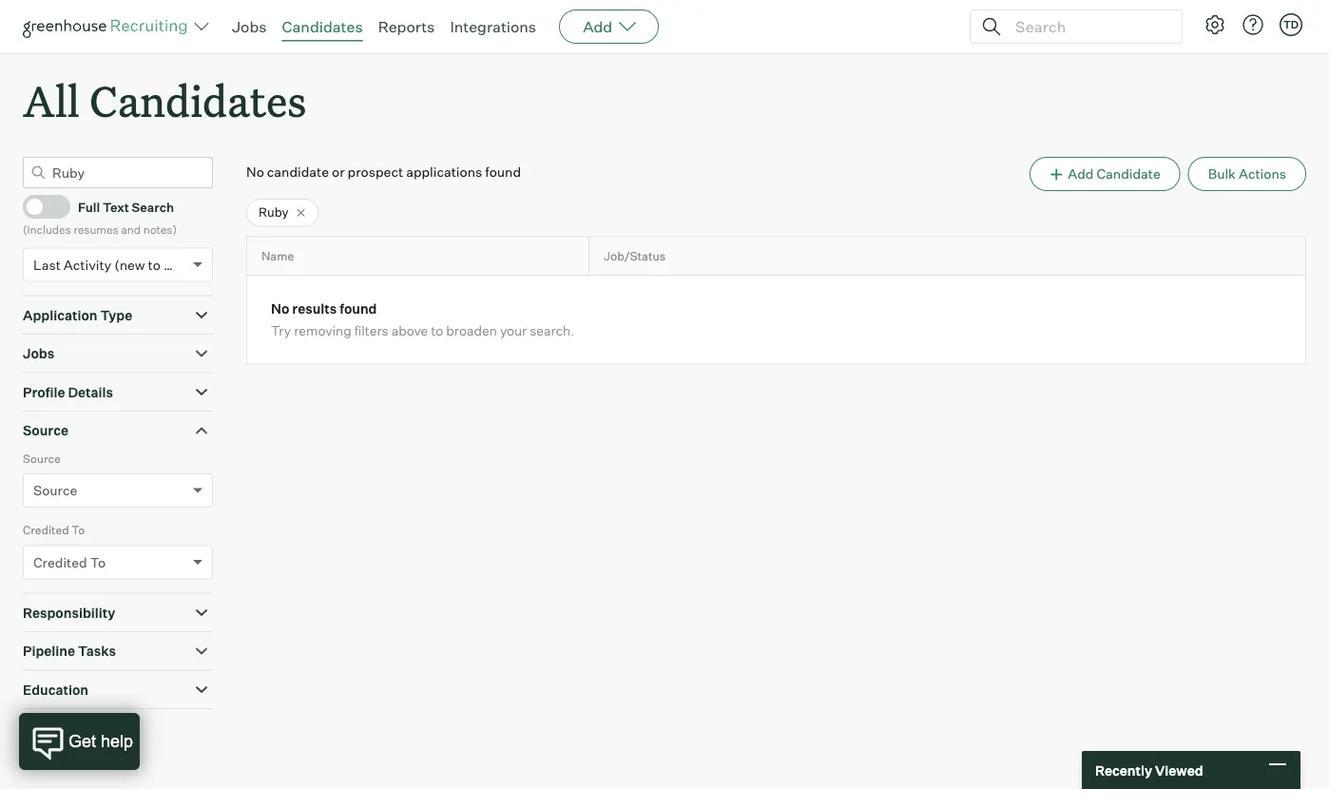 Task type: vqa. For each thing, say whether or not it's contained in the screenshot.
Employee
no



Task type: locate. For each thing, give the bounding box(es) containing it.
jobs
[[232, 17, 267, 36], [23, 345, 54, 362]]

source for source element
[[23, 423, 69, 439]]

1 horizontal spatial no
[[271, 301, 289, 317]]

no
[[246, 164, 264, 180], [271, 301, 289, 317]]

ruby
[[259, 205, 289, 220]]

0 vertical spatial to
[[71, 523, 85, 538]]

0 vertical spatial source
[[23, 423, 69, 439]]

candidates link
[[282, 17, 363, 36]]

jobs left candidates link
[[232, 17, 267, 36]]

1 horizontal spatial to
[[90, 554, 106, 571]]

add
[[583, 17, 613, 36], [1068, 166, 1094, 182]]

candidates right jobs 'link'
[[282, 17, 363, 36]]

reports link
[[378, 17, 435, 36]]

0 horizontal spatial to
[[148, 257, 161, 273]]

credited
[[23, 523, 69, 538], [33, 554, 87, 571]]

0 horizontal spatial no
[[246, 164, 264, 180]]

1 vertical spatial no
[[271, 301, 289, 317]]

1 vertical spatial source
[[23, 452, 61, 466]]

results
[[292, 301, 337, 317]]

recently
[[1096, 762, 1153, 779]]

responsibility
[[23, 605, 115, 621]]

reset
[[51, 729, 86, 745]]

no for no candidate or prospect applications found
[[246, 164, 264, 180]]

0 horizontal spatial add
[[583, 17, 613, 36]]

try
[[271, 323, 291, 339]]

0 horizontal spatial found
[[340, 301, 377, 317]]

0 vertical spatial credited
[[23, 523, 69, 538]]

credited to down source element
[[23, 523, 85, 538]]

1 vertical spatial jobs
[[23, 345, 54, 362]]

0 vertical spatial found
[[485, 164, 521, 180]]

or
[[332, 164, 345, 180]]

reset filters button
[[23, 719, 137, 755]]

found right "applications"
[[485, 164, 521, 180]]

1 vertical spatial to
[[90, 554, 106, 571]]

to left the old)
[[148, 257, 161, 273]]

1 vertical spatial found
[[340, 301, 377, 317]]

reset filters
[[51, 729, 128, 745]]

filters
[[89, 729, 128, 745]]

add inside popup button
[[583, 17, 613, 36]]

0 vertical spatial no
[[246, 164, 264, 180]]

last
[[33, 257, 61, 273]]

job/status
[[604, 249, 666, 264]]

to
[[148, 257, 161, 273], [431, 323, 444, 339]]

credited to
[[23, 523, 85, 538], [33, 554, 106, 571]]

1 horizontal spatial jobs
[[232, 17, 267, 36]]

found up filters
[[340, 301, 377, 317]]

1 vertical spatial candidates
[[90, 72, 307, 128]]

jobs up profile
[[23, 345, 54, 362]]

tasks
[[78, 643, 116, 660]]

0 horizontal spatial to
[[71, 523, 85, 538]]

no left "candidate"
[[246, 164, 264, 180]]

source
[[23, 423, 69, 439], [23, 452, 61, 466], [33, 482, 77, 499]]

search
[[132, 199, 174, 214]]

no results found try removing filters above to broaden your search.
[[271, 301, 575, 339]]

source element
[[23, 450, 213, 521]]

credited up responsibility
[[33, 554, 87, 571]]

bulk actions link
[[1189, 157, 1307, 191]]

0 vertical spatial add
[[583, 17, 613, 36]]

1 vertical spatial add
[[1068, 166, 1094, 182]]

type
[[100, 307, 132, 324]]

recently viewed
[[1096, 762, 1204, 779]]

to down source element
[[71, 523, 85, 538]]

0 vertical spatial to
[[148, 257, 161, 273]]

application
[[23, 307, 98, 324]]

1 vertical spatial credited to
[[33, 554, 106, 571]]

1 horizontal spatial add
[[1068, 166, 1094, 182]]

0 horizontal spatial jobs
[[23, 345, 54, 362]]

credited to up responsibility
[[33, 554, 106, 571]]

credited down source element
[[23, 523, 69, 538]]

to
[[71, 523, 85, 538], [90, 554, 106, 571]]

removing
[[294, 323, 352, 339]]

no inside no results found try removing filters above to broaden your search.
[[271, 301, 289, 317]]

candidates down jobs 'link'
[[90, 72, 307, 128]]

to up responsibility
[[90, 554, 106, 571]]

1 horizontal spatial to
[[431, 323, 444, 339]]

1 vertical spatial credited
[[33, 554, 87, 571]]

1 vertical spatial to
[[431, 323, 444, 339]]

text
[[103, 199, 129, 214]]

found
[[485, 164, 521, 180], [340, 301, 377, 317]]

candidate
[[267, 164, 329, 180]]

0 vertical spatial candidates
[[282, 17, 363, 36]]

no up try
[[271, 301, 289, 317]]

to right above
[[431, 323, 444, 339]]

candidates
[[282, 17, 363, 36], [90, 72, 307, 128]]

(new
[[114, 257, 145, 273]]

full
[[78, 199, 100, 214]]



Task type: describe. For each thing, give the bounding box(es) containing it.
name
[[262, 249, 294, 264]]

credited to element
[[23, 521, 213, 593]]

no for no results found try removing filters above to broaden your search.
[[271, 301, 289, 317]]

add button
[[559, 10, 659, 44]]

your
[[500, 323, 527, 339]]

profile
[[23, 384, 65, 401]]

activity
[[64, 257, 111, 273]]

add for add candidate
[[1068, 166, 1094, 182]]

education
[[23, 682, 89, 698]]

all
[[23, 72, 80, 128]]

Search text field
[[1011, 13, 1165, 40]]

no candidate or prospect applications found
[[246, 164, 521, 180]]

and
[[121, 222, 141, 237]]

integrations link
[[450, 17, 537, 36]]

bulk actions
[[1209, 166, 1287, 182]]

prospect
[[348, 164, 403, 180]]

last activity (new to old)
[[33, 257, 188, 273]]

td
[[1284, 18, 1299, 31]]

configure image
[[1204, 13, 1227, 36]]

viewed
[[1156, 762, 1204, 779]]

add candidate link
[[1030, 157, 1181, 191]]

to inside no results found try removing filters above to broaden your search.
[[431, 323, 444, 339]]

full text search (includes resumes and notes)
[[23, 199, 177, 237]]

add candidate
[[1068, 166, 1161, 182]]

0 vertical spatial credited to
[[23, 523, 85, 538]]

applications
[[406, 164, 482, 180]]

checkmark image
[[31, 199, 46, 213]]

broaden
[[446, 323, 497, 339]]

notes)
[[143, 222, 177, 237]]

all candidates
[[23, 72, 307, 128]]

2 vertical spatial source
[[33, 482, 77, 499]]

(includes
[[23, 222, 71, 237]]

td button
[[1280, 13, 1303, 36]]

reports
[[378, 17, 435, 36]]

pipeline
[[23, 643, 75, 660]]

above
[[392, 323, 428, 339]]

1 horizontal spatial found
[[485, 164, 521, 180]]

last activity (new to old) option
[[33, 257, 188, 273]]

filters
[[354, 323, 389, 339]]

actions
[[1239, 166, 1287, 182]]

old)
[[164, 257, 188, 273]]

profile details
[[23, 384, 113, 401]]

found inside no results found try removing filters above to broaden your search.
[[340, 301, 377, 317]]

source for credited to element
[[23, 452, 61, 466]]

jobs link
[[232, 17, 267, 36]]

search.
[[530, 323, 575, 339]]

add for add
[[583, 17, 613, 36]]

bulk
[[1209, 166, 1237, 182]]

resumes
[[74, 222, 119, 237]]

application type
[[23, 307, 132, 324]]

integrations
[[450, 17, 537, 36]]

details
[[68, 384, 113, 401]]

Search candidates field
[[23, 157, 213, 189]]

greenhouse recruiting image
[[23, 15, 194, 38]]

0 vertical spatial jobs
[[232, 17, 267, 36]]

td button
[[1277, 10, 1307, 40]]

pipeline tasks
[[23, 643, 116, 660]]

candidate
[[1097, 166, 1161, 182]]



